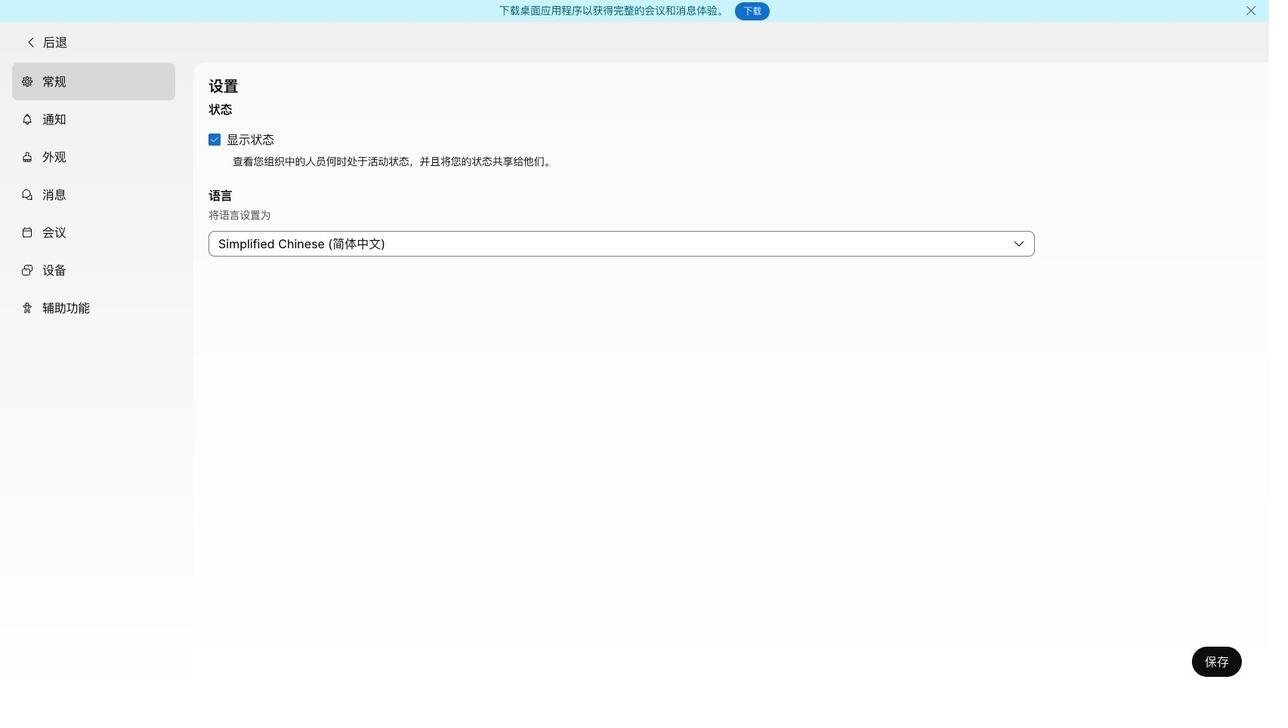 Task type: describe. For each thing, give the bounding box(es) containing it.
通知 tab
[[12, 100, 175, 138]]

辅助功能 tab
[[12, 289, 175, 327]]

设置 navigation
[[0, 62, 193, 702]]

cancel_16 image
[[1245, 5, 1257, 17]]

外观 tab
[[12, 138, 175, 176]]

常规 tab
[[12, 62, 175, 100]]

会议 tab
[[12, 214, 175, 251]]



Task type: vqa. For each thing, say whether or not it's contained in the screenshot.
常规 tab
yes



Task type: locate. For each thing, give the bounding box(es) containing it.
消息 tab
[[12, 176, 175, 214]]

设备 tab
[[12, 251, 175, 289]]



